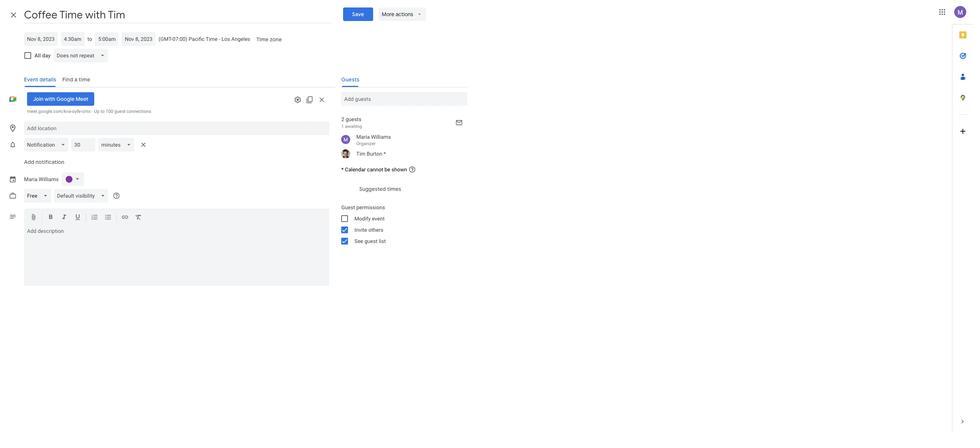 Task type: describe. For each thing, give the bounding box(es) containing it.
oyfe-
[[72, 109, 82, 114]]

* calendar cannot be shown
[[341, 167, 407, 173]]

Minutes in advance for notification number field
[[74, 138, 93, 152]]

save
[[352, 11, 364, 18]]

* inside tim burton tree item
[[384, 151, 386, 157]]

group containing guest permissions
[[335, 202, 468, 247]]

modify event
[[355, 216, 385, 222]]

2
[[341, 116, 344, 122]]

invite
[[355, 227, 367, 233]]

list
[[379, 238, 386, 244]]

event
[[372, 216, 385, 222]]

End time text field
[[98, 35, 116, 44]]

Description text field
[[24, 228, 329, 285]]

add notification button
[[21, 153, 67, 171]]

maria williams, organizer tree item
[[335, 132, 468, 148]]

guest permissions
[[341, 205, 385, 211]]

bulleted list image
[[104, 214, 112, 222]]

(gmt-
[[159, 36, 172, 42]]

tim burton tree item
[[335, 148, 468, 160]]

maria williams organizer
[[356, 134, 391, 146]]

williams for maria williams
[[39, 176, 59, 182]]

awaiting
[[345, 124, 362, 129]]

organizer
[[356, 141, 376, 146]]

guests
[[346, 116, 361, 122]]

Start time text field
[[64, 35, 81, 44]]

suggested times button
[[356, 182, 404, 196]]

formatting options toolbar
[[24, 209, 329, 227]]

End date text field
[[125, 35, 153, 44]]

meet.google.com/kva-
[[27, 109, 72, 114]]

see guest list
[[355, 238, 386, 244]]

(gmt-07:00) pacific time - los angeles
[[159, 36, 250, 42]]

1 vertical spatial to
[[101, 109, 105, 114]]

Title text field
[[24, 7, 331, 23]]

los
[[222, 36, 230, 42]]

maria williams
[[24, 176, 59, 182]]

join with google meet link
[[27, 92, 94, 106]]

guests invited to this event. tree
[[335, 132, 468, 160]]

meet
[[76, 96, 88, 102]]

0 horizontal spatial *
[[341, 167, 344, 173]]

actions
[[396, 11, 413, 18]]

07:00)
[[172, 36, 187, 42]]

all
[[35, 53, 41, 59]]

see
[[355, 238, 363, 244]]

underline image
[[74, 214, 81, 222]]

1 time from the left
[[206, 36, 217, 42]]

cms
[[82, 109, 91, 114]]

burton
[[367, 151, 382, 157]]

notification
[[35, 159, 64, 166]]

meet.google.com/kva-oyfe-cms · up to 100 guest connections
[[27, 109, 151, 114]]

more
[[382, 11, 395, 18]]

suggested
[[359, 186, 386, 193]]

angeles
[[231, 36, 250, 42]]

day
[[42, 53, 51, 59]]



Task type: locate. For each thing, give the bounding box(es) containing it.
1 horizontal spatial guest
[[364, 238, 378, 244]]

all day
[[35, 53, 51, 59]]

to left end time text field
[[87, 36, 92, 42]]

1 vertical spatial maria
[[24, 176, 37, 182]]

time zone button
[[253, 33, 285, 46]]

1 horizontal spatial maria
[[356, 134, 370, 140]]

williams up organizer
[[371, 134, 391, 140]]

0 vertical spatial *
[[384, 151, 386, 157]]

1 horizontal spatial time
[[256, 36, 268, 43]]

italic image
[[60, 214, 68, 222]]

2 time from the left
[[256, 36, 268, 43]]

guest
[[341, 205, 355, 211]]

arrow_drop_down
[[416, 11, 423, 18]]

100
[[106, 109, 113, 114]]

add notification
[[24, 159, 64, 166]]

0 vertical spatial maria
[[356, 134, 370, 140]]

permissions
[[356, 205, 385, 211]]

0 horizontal spatial williams
[[39, 176, 59, 182]]

* left calendar
[[341, 167, 344, 173]]

williams down notification
[[39, 176, 59, 182]]

williams for maria williams organizer
[[371, 134, 391, 140]]

·
[[92, 109, 93, 114]]

invite others
[[355, 227, 383, 233]]

guest left list
[[364, 238, 378, 244]]

williams
[[371, 134, 391, 140], [39, 176, 59, 182]]

williams inside maria williams organizer
[[371, 134, 391, 140]]

times
[[387, 186, 401, 193]]

suggested times
[[359, 186, 401, 193]]

maria up organizer
[[356, 134, 370, 140]]

calendar
[[345, 167, 366, 173]]

0 horizontal spatial guest
[[114, 109, 126, 114]]

pacific
[[189, 36, 205, 42]]

1 vertical spatial williams
[[39, 176, 59, 182]]

tim burton *
[[356, 151, 386, 157]]

maria for maria williams organizer
[[356, 134, 370, 140]]

guest
[[114, 109, 126, 114], [364, 238, 378, 244]]

0 horizontal spatial to
[[87, 36, 92, 42]]

-
[[219, 36, 220, 42]]

remove formatting image
[[135, 214, 142, 222]]

0 horizontal spatial maria
[[24, 176, 37, 182]]

others
[[368, 227, 383, 233]]

1
[[341, 124, 344, 129]]

group
[[335, 202, 468, 247]]

time zone
[[256, 36, 282, 43]]

save button
[[343, 8, 373, 21]]

up
[[94, 109, 99, 114]]

30 minutes before element
[[24, 137, 149, 153]]

time inside button
[[256, 36, 268, 43]]

time left -
[[206, 36, 217, 42]]

modify
[[355, 216, 371, 222]]

maria inside maria williams organizer
[[356, 134, 370, 140]]

join with google meet
[[33, 96, 88, 102]]

connections
[[127, 109, 151, 114]]

2 guests 1 awaiting
[[341, 116, 362, 129]]

join
[[33, 96, 43, 102]]

zone
[[270, 36, 282, 43]]

more actions arrow_drop_down
[[382, 11, 423, 18]]

1 vertical spatial guest
[[364, 238, 378, 244]]

time left the zone on the left of the page
[[256, 36, 268, 43]]

1 horizontal spatial to
[[101, 109, 105, 114]]

guest right 100
[[114, 109, 126, 114]]

to right up
[[101, 109, 105, 114]]

1 horizontal spatial *
[[384, 151, 386, 157]]

add
[[24, 159, 34, 166]]

0 horizontal spatial time
[[206, 36, 217, 42]]

Guests text field
[[344, 92, 464, 106]]

1 vertical spatial *
[[341, 167, 344, 173]]

maria for maria williams
[[24, 176, 37, 182]]

tim
[[356, 151, 365, 157]]

cannot
[[367, 167, 383, 173]]

to
[[87, 36, 92, 42], [101, 109, 105, 114]]

maria down add
[[24, 176, 37, 182]]

bold image
[[47, 214, 54, 222]]

1 horizontal spatial williams
[[371, 134, 391, 140]]

Location text field
[[27, 122, 326, 135]]

Start date text field
[[27, 35, 55, 44]]

* right burton
[[384, 151, 386, 157]]

be
[[384, 167, 390, 173]]

shown
[[392, 167, 407, 173]]

tab list
[[952, 24, 973, 411]]

*
[[384, 151, 386, 157], [341, 167, 344, 173]]

time
[[206, 36, 217, 42], [256, 36, 268, 43]]

0 vertical spatial williams
[[371, 134, 391, 140]]

with
[[45, 96, 55, 102]]

insert link image
[[121, 214, 129, 222]]

google
[[56, 96, 74, 102]]

numbered list image
[[91, 214, 98, 222]]

0 vertical spatial guest
[[114, 109, 126, 114]]

None field
[[54, 49, 111, 62], [24, 138, 71, 152], [99, 138, 137, 152], [24, 189, 54, 203], [54, 189, 111, 203], [54, 49, 111, 62], [24, 138, 71, 152], [99, 138, 137, 152], [24, 189, 54, 203], [54, 189, 111, 203]]

maria
[[356, 134, 370, 140], [24, 176, 37, 182]]

0 vertical spatial to
[[87, 36, 92, 42]]



Task type: vqa. For each thing, say whether or not it's contained in the screenshot.
the
no



